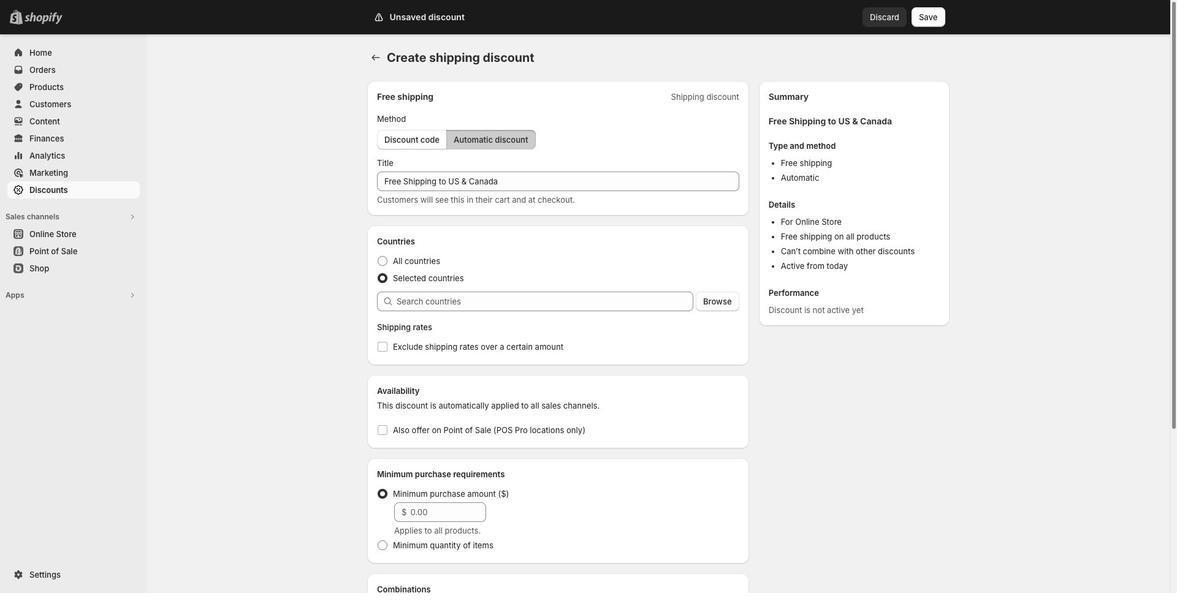Task type: describe. For each thing, give the bounding box(es) containing it.
shopify image
[[25, 12, 63, 25]]



Task type: vqa. For each thing, say whether or not it's contained in the screenshot.
Search countries text box
yes



Task type: locate. For each thing, give the bounding box(es) containing it.
Search countries text field
[[397, 292, 694, 312]]

0.00 text field
[[411, 503, 486, 523]]

None text field
[[377, 172, 739, 191]]



